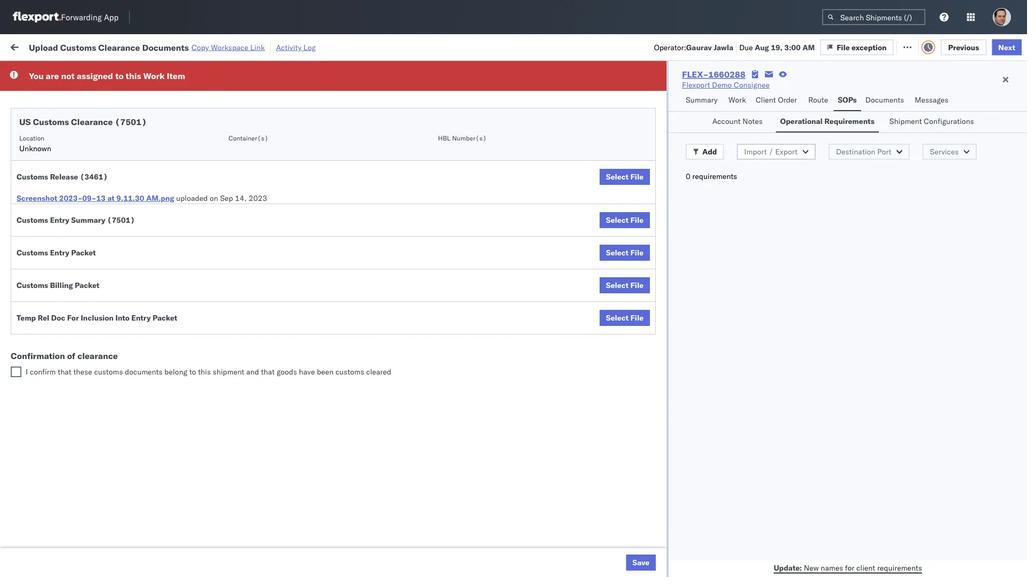 Task type: vqa. For each thing, say whether or not it's contained in the screenshot.
entry)
no



Task type: locate. For each thing, give the bounding box(es) containing it.
1 flex-1911408 from the top
[[627, 224, 683, 234]]

1 vertical spatial work
[[143, 71, 165, 81]]

1 horizontal spatial at
[[217, 41, 224, 51]]

1 schedule delivery appointment link from the top
[[25, 82, 132, 93]]

to right assigned
[[115, 71, 124, 81]]

flex id
[[610, 87, 630, 96]]

3 flex-1977428 from the top
[[627, 248, 683, 257]]

flex-1911408
[[627, 224, 683, 234], [627, 272, 683, 281]]

3 air from the top
[[348, 295, 358, 304]]

angeles, for first "schedule pickup from los angeles, ca" button from the top of the page
[[115, 177, 144, 186]]

feb for schedule delivery appointment button for 10:30 pm est, feb 21, 2023
[[237, 201, 250, 210]]

upload proof of delivery button
[[25, 294, 107, 306]]

(7501) down the angeles on the top
[[115, 117, 147, 127]]

entry
[[50, 216, 69, 225], [50, 248, 69, 258], [131, 314, 151, 323]]

otter for otter products - test account
[[422, 83, 440, 93]]

delivery up billing
[[54, 271, 81, 280]]

flex-2001714 down flex id button
[[627, 107, 683, 116]]

1 2:59 from the top
[[183, 83, 199, 93]]

pickup up customs entry packet
[[54, 224, 77, 233]]

otter left name
[[422, 83, 440, 93]]

1 2001714 from the top
[[650, 107, 683, 116]]

flex-2150210 left add button
[[627, 154, 683, 163]]

1 vertical spatial 3:30 pm est, feb 17, 2023
[[183, 130, 279, 140]]

select for customs entry packet
[[606, 248, 629, 258]]

confirm pickup from los angeles, ca link for flex-1977428
[[25, 247, 152, 258]]

1 vertical spatial at
[[107, 194, 115, 203]]

5 select file button from the top
[[600, 310, 650, 326]]

1 vertical spatial on
[[210, 194, 218, 203]]

None checkbox
[[11, 367, 21, 378]]

container numbers button
[[696, 81, 759, 100]]

1 that from the left
[[58, 368, 71, 377]]

17, for air
[[247, 107, 259, 116]]

2 confirm pickup from los angeles, ca from the top
[[25, 247, 152, 257]]

los left the angeles on the top
[[101, 101, 113, 110]]

clearance
[[98, 42, 140, 53], [71, 117, 113, 127], [83, 153, 117, 163]]

1 ocean lcl from the top
[[348, 83, 385, 93]]

resize handle column header for container numbers
[[757, 83, 770, 578]]

0 vertical spatial schedule delivery appointment
[[25, 83, 132, 92]]

from up 09-
[[83, 177, 99, 186]]

1 confirm pickup from los angeles, ca from the top
[[25, 224, 152, 233]]

notes
[[743, 117, 763, 126]]

customs down clearance
[[94, 368, 123, 377]]

1 horizontal spatial import
[[744, 147, 767, 156]]

0 vertical spatial air
[[348, 107, 358, 116]]

that down confirmation of clearance on the bottom left of page
[[58, 368, 71, 377]]

1 horizontal spatial honeywell
[[496, 201, 531, 210]]

2 : from the left
[[246, 66, 248, 74]]

for left work,
[[102, 66, 111, 74]]

work up status : ready for work, blocked, in progress at the left top
[[116, 41, 135, 51]]

3 schedule delivery appointment from the top
[[25, 200, 132, 210]]

requirements down add
[[693, 172, 737, 181]]

import up ready
[[90, 41, 114, 51]]

schedule pickup from los angeles international airport
[[25, 101, 142, 121]]

appointment for 10:30 pm est, feb 21, 2023
[[88, 200, 132, 210]]

0 vertical spatial documents
[[142, 42, 189, 53]]

flex-2097290 button
[[610, 434, 685, 449], [610, 434, 685, 449], [610, 457, 685, 472], [610, 457, 685, 472]]

confirm pickup from los angeles, ca link down 09-
[[25, 223, 152, 234]]

integration for 12:00 pm est, feb 25, 2023
[[496, 295, 533, 304]]

1 vertical spatial requirements
[[877, 564, 922, 573]]

shipment configurations
[[890, 117, 974, 126]]

2 horizontal spatial work
[[729, 95, 746, 105]]

schedule for the schedule delivery appointment link associated with 10:30 pm est, feb 21, 2023
[[25, 200, 56, 210]]

0 vertical spatial 2097290
[[650, 436, 683, 446]]

1 vertical spatial 25,
[[252, 295, 264, 304]]

1 vertical spatial import
[[744, 147, 767, 156]]

client name button
[[417, 85, 480, 96]]

1 flex-1977428 from the top
[[627, 177, 683, 187]]

1977428 for schedule pickup from los angeles, ca
[[650, 177, 683, 187]]

1 vertical spatial clearance
[[71, 117, 113, 127]]

resize handle column header
[[163, 83, 176, 578], [290, 83, 303, 578], [330, 83, 343, 578], [404, 83, 417, 578], [478, 83, 491, 578], [592, 83, 605, 578], [683, 83, 696, 578], [757, 83, 770, 578], [900, 83, 913, 578], [974, 83, 987, 578], [1008, 83, 1021, 578]]

1 vertical spatial appointment
[[88, 130, 132, 139]]

2 2060357 from the top
[[650, 507, 683, 516]]

flex-1660288
[[682, 69, 746, 80]]

10 resize handle column header from the left
[[974, 83, 987, 578]]

schedule pickup from los angeles, ca link
[[25, 176, 156, 187], [25, 318, 156, 328], [25, 341, 156, 352], [25, 365, 156, 375]]

schedule for 2nd the schedule delivery appointment link from the bottom
[[25, 130, 56, 139]]

1 vertical spatial flex-1911408
[[627, 272, 683, 281]]

2 confirm pickup from los angeles, ca button from the top
[[25, 247, 152, 259]]

my work
[[11, 39, 58, 54]]

import inside the import / export button
[[744, 147, 767, 156]]

4 select file from the top
[[606, 281, 644, 290]]

1 ocean from the top
[[348, 83, 370, 93]]

schedule for third schedule pickup from los angeles, ca link from the bottom
[[25, 318, 56, 327]]

1 fcl from the top
[[372, 272, 385, 281]]

0 vertical spatial for
[[102, 66, 111, 74]]

of inside 'button'
[[71, 295, 78, 304]]

1 honeywell - test account from the left
[[422, 201, 510, 210]]

otter products, llc
[[496, 83, 564, 93]]

from down clearance
[[83, 365, 99, 375]]

2150210 for 3:00 pm est, feb 20, 2023
[[650, 154, 683, 163]]

numbers inside container numbers
[[701, 92, 728, 100]]

1 confirm pickup from los angeles, ca link from the top
[[25, 223, 152, 234]]

flex-1977428 for schedule pickup from los angeles, ca
[[627, 177, 683, 187]]

1 vertical spatial this
[[198, 368, 211, 377]]

0 vertical spatial requirements
[[693, 172, 737, 181]]

Search Shipments (/) text field
[[822, 9, 926, 25]]

1 vertical spatial for
[[845, 564, 855, 573]]

work button
[[724, 90, 752, 111]]

1 confirm pickup from los angeles, ca button from the top
[[25, 223, 152, 235]]

schedule down you
[[25, 83, 56, 92]]

0 vertical spatial at
[[217, 41, 224, 51]]

1 vertical spatial fcl
[[372, 366, 385, 375]]

feb up 12:00 pm est, feb 25, 2023 at the left of page
[[233, 272, 246, 281]]

3 schedule delivery appointment button from the top
[[25, 200, 132, 212]]

client order button
[[752, 90, 804, 111]]

packet up upload proof of delivery
[[75, 281, 99, 290]]

customs up confirm delivery
[[17, 248, 48, 258]]

client
[[422, 87, 439, 96], [756, 95, 776, 105]]

at left risk at top
[[217, 41, 224, 51]]

import work
[[90, 41, 135, 51]]

17, down no
[[248, 83, 260, 93]]

client for client name
[[422, 87, 439, 96]]

confirm pickup from los angeles, ca link
[[25, 223, 152, 234], [25, 247, 152, 258]]

0 vertical spatial flex-2150210
[[627, 154, 683, 163]]

0 vertical spatial entry
[[50, 216, 69, 225]]

pickup for confirm pickup from los angeles, ca button corresponding to flex-1911408
[[54, 224, 77, 233]]

for for ready
[[102, 66, 111, 74]]

pickup up confirm delivery
[[54, 247, 77, 257]]

import / export button
[[737, 144, 816, 160]]

1 vertical spatial 2097290
[[650, 460, 683, 469]]

upload up by:
[[29, 42, 58, 53]]

documents up screenshot 2023-09-13 at 9.11.30 am.png uploaded on sep 14, 2023 on the left top of the page
[[119, 153, 158, 163]]

confirm pickup from los angeles, ca button down "customs entry summary (7501)"
[[25, 247, 152, 259]]

of up these
[[67, 351, 75, 362]]

2 vertical spatial schedule pickup from los angeles, ca button
[[25, 365, 156, 376]]

this
[[126, 71, 141, 81], [198, 368, 211, 377]]

documents inside 'button'
[[866, 95, 904, 105]]

8 schedule from the top
[[25, 365, 56, 375]]

delivery for 2:59 am est, feb 17, 2023
[[58, 83, 86, 92]]

2 schedule from the top
[[25, 101, 56, 110]]

187 on track
[[250, 41, 294, 51]]

resize handle column header for consignee
[[592, 83, 605, 578]]

from up these
[[83, 342, 99, 351]]

2:59 left shipment
[[183, 366, 199, 375]]

copy
[[192, 43, 209, 52]]

3 flex-2060357 from the top
[[627, 530, 683, 540]]

cleared
[[366, 368, 391, 377]]

air for 3:00 pm est, feb 20, 2023
[[348, 154, 358, 163]]

ocean lcl
[[348, 83, 385, 93], [348, 201, 385, 210]]

0 vertical spatial flex-1911408
[[627, 224, 683, 234]]

2 vertical spatial flex-1977428
[[627, 248, 683, 257]]

0 vertical spatial packet
[[71, 248, 96, 258]]

feb down snoozed : no
[[233, 83, 246, 93]]

1 vertical spatial 1911408
[[650, 272, 683, 281]]

pickup for first "schedule pickup from los angeles, ca" button from the top of the page
[[58, 177, 81, 186]]

resize handle column header for mode
[[404, 83, 417, 578]]

schedule delivery appointment link down us customs clearance (7501)
[[25, 129, 132, 140]]

1 : from the left
[[77, 66, 79, 74]]

2023 for upload customs clearance documents button
[[261, 154, 279, 163]]

1 horizontal spatial for
[[845, 564, 855, 573]]

1 vertical spatial 3:30
[[183, 130, 199, 140]]

0 horizontal spatial client
[[422, 87, 439, 96]]

5 schedule from the top
[[25, 200, 56, 210]]

ocean fcl
[[348, 272, 385, 281], [348, 366, 385, 375]]

25,
[[248, 272, 260, 281], [252, 295, 264, 304]]

12:00 pm est, feb 25, 2023
[[183, 295, 284, 304]]

0 vertical spatial confirm pickup from los angeles, ca button
[[25, 223, 152, 235]]

0 vertical spatial 3:30
[[183, 107, 199, 116]]

2 flex-2150210 from the top
[[627, 295, 683, 304]]

1 vertical spatial to
[[189, 368, 196, 377]]

otter left products,
[[496, 83, 514, 93]]

feb for schedule pickup from los angeles international airport button
[[232, 107, 245, 116]]

documents up 'in'
[[142, 42, 189, 53]]

0 vertical spatial 2150210
[[650, 154, 683, 163]]

1 schedule pickup from los angeles, ca link from the top
[[25, 176, 156, 187]]

flex-1919147
[[627, 319, 683, 328]]

0 horizontal spatial summary
[[71, 216, 105, 225]]

pickup inside 'schedule pickup from los angeles international airport'
[[58, 101, 81, 110]]

resize handle column header for client name
[[478, 83, 491, 578]]

schedule delivery appointment link up "customs entry summary (7501)"
[[25, 200, 132, 211]]

1 schedule pickup from los angeles, ca from the top
[[25, 177, 156, 186]]

1 horizontal spatial to
[[189, 368, 196, 377]]

1 vertical spatial summary
[[71, 216, 105, 225]]

upload down location
[[25, 153, 49, 163]]

3:00 for bookings test consignee
[[183, 272, 199, 281]]

flexport demo consignee link
[[682, 80, 770, 90]]

2 vertical spatial 17,
[[247, 130, 259, 140]]

pm down deadline
[[201, 107, 213, 116]]

work left item
[[143, 71, 165, 81]]

1 vertical spatial confirm pickup from los angeles, ca
[[25, 247, 152, 257]]

5 select from the top
[[606, 314, 629, 323]]

consignee inside button
[[496, 87, 527, 96]]

feb for upload customs clearance documents button
[[232, 154, 245, 163]]

0 vertical spatial schedule pickup from los angeles, ca button
[[25, 176, 156, 188]]

schedule pickup from los angeles, ca link for 3rd "schedule pickup from los angeles, ca" button
[[25, 365, 156, 375]]

1 vertical spatial mawb1234
[[775, 130, 817, 140]]

8 resize handle column header from the left
[[757, 83, 770, 578]]

0 vertical spatial lcl
[[372, 83, 385, 93]]

los inside 'schedule pickup from los angeles international airport'
[[101, 101, 113, 110]]

los up 13
[[101, 177, 113, 186]]

schedule down proof
[[25, 318, 56, 327]]

appointment down schedule pickup from los angeles international airport button
[[88, 130, 132, 139]]

2 bookings test consignee from the left
[[496, 272, 581, 281]]

for left client
[[845, 564, 855, 573]]

2 fcl from the top
[[372, 366, 385, 375]]

status : ready for work, blocked, in progress
[[58, 66, 194, 74]]

doc
[[51, 314, 65, 323]]

2 schedule delivery appointment link from the top
[[25, 129, 132, 140]]

17, up container(s)
[[247, 107, 259, 116]]

confirm pickup from los angeles, ca button down 09-
[[25, 223, 152, 235]]

for
[[102, 66, 111, 74], [845, 564, 855, 573]]

2 ocean lcl from the top
[[348, 201, 385, 210]]

2 vertical spatial air
[[348, 295, 358, 304]]

deadline
[[183, 87, 210, 96]]

1 vertical spatial confirm pickup from los angeles, ca link
[[25, 247, 152, 258]]

0 horizontal spatial this
[[126, 71, 141, 81]]

2 vertical spatial schedule delivery appointment button
[[25, 200, 132, 212]]

angeles,
[[115, 177, 144, 186], [110, 224, 140, 233], [110, 247, 140, 257], [115, 318, 144, 327], [115, 342, 144, 351], [115, 365, 144, 375]]

est, up 3:00 pm est, feb 20, 2023
[[214, 130, 230, 140]]

schedule pickup from los angeles, ca for 2nd "schedule pickup from los angeles, ca" button
[[25, 342, 156, 351]]

flex-2060357
[[627, 483, 683, 493], [627, 507, 683, 516], [627, 530, 683, 540], [627, 554, 683, 563]]

0 vertical spatial fcl
[[372, 272, 385, 281]]

1 horizontal spatial numbers
[[814, 87, 841, 96]]

1 confirm from the top
[[25, 224, 52, 233]]

25, up 12:00 pm est, feb 25, 2023 at the left of page
[[248, 272, 260, 281]]

upload
[[29, 42, 58, 53], [25, 153, 49, 163], [25, 295, 49, 304]]

0 vertical spatial 3:30 pm est, feb 17, 2023
[[183, 107, 279, 116]]

1 resize handle column header from the left
[[163, 83, 176, 578]]

flex-1911466
[[627, 342, 683, 352], [627, 366, 683, 375], [627, 389, 683, 399], [627, 413, 683, 422]]

confirm up customs entry packet
[[25, 224, 52, 233]]

1 2150210 from the top
[[650, 154, 683, 163]]

from for flex-1977428 "confirm pickup from los angeles, ca" link
[[79, 247, 95, 257]]

schedule pickup from los angeles, ca button up these
[[25, 341, 156, 353]]

1 flex-2150210 from the top
[[627, 154, 683, 163]]

7 resize handle column header from the left
[[683, 83, 696, 578]]

est, left 21, on the left top of the page
[[219, 201, 235, 210]]

0 horizontal spatial bookings
[[422, 272, 453, 281]]

schedule delivery appointment button down not
[[25, 82, 132, 94]]

on left sep
[[210, 194, 218, 203]]

shipment
[[890, 117, 922, 126]]

summary down 09-
[[71, 216, 105, 225]]

import left / at the right top of page
[[744, 147, 767, 156]]

0 vertical spatial mawb1234
[[775, 107, 817, 116]]

upload inside 'button'
[[25, 295, 49, 304]]

from inside 'schedule pickup from los angeles international airport'
[[83, 101, 99, 110]]

4 schedule pickup from los angeles, ca from the top
[[25, 365, 156, 375]]

1 horizontal spatial this
[[198, 368, 211, 377]]

packet right "into"
[[153, 314, 177, 323]]

2023 for upload proof of delivery 'button'
[[265, 295, 284, 304]]

1 vertical spatial confirm pickup from los angeles, ca button
[[25, 247, 152, 259]]

activity
[[276, 43, 302, 52]]

1 horizontal spatial customs
[[336, 368, 364, 377]]

2 confirm from the top
[[25, 247, 52, 257]]

delivery down not
[[58, 83, 86, 92]]

0 vertical spatial import
[[90, 41, 114, 51]]

0 vertical spatial 2:59
[[183, 83, 199, 93]]

1 horizontal spatial otter
[[496, 83, 514, 93]]

integration
[[496, 107, 533, 116], [422, 154, 459, 163], [496, 154, 533, 163], [422, 295, 459, 304], [496, 295, 533, 304]]

2 schedule pickup from los angeles, ca from the top
[[25, 318, 156, 327]]

2 select file from the top
[[606, 216, 644, 225]]

feb left 21, on the left top of the page
[[237, 201, 250, 210]]

at right 13
[[107, 194, 115, 203]]

schedule for 2:59 am est, feb 17, 2023 the schedule delivery appointment link
[[25, 83, 56, 92]]

0 horizontal spatial numbers
[[701, 92, 728, 100]]

on
[[514, 154, 525, 163], [588, 154, 599, 163], [514, 295, 525, 304], [588, 295, 599, 304]]

schedule pickup from los angeles, ca for first "schedule pickup from los angeles, ca" button from the top of the page
[[25, 177, 156, 186]]

documents inside button
[[119, 153, 158, 163]]

2 2:59 from the top
[[183, 366, 199, 375]]

customs up release at the left
[[51, 153, 81, 163]]

2 resize handle column header from the left
[[290, 83, 303, 578]]

1 flex-2001714 from the top
[[627, 107, 683, 116]]

1 select file from the top
[[606, 172, 644, 182]]

my
[[11, 39, 28, 54]]

file for customs billing packet
[[631, 281, 644, 290]]

3 schedule delivery appointment link from the top
[[25, 200, 132, 211]]

3:30 pm est, feb 17, 2023 down the 'deadline' button
[[183, 107, 279, 116]]

1 vertical spatial confirm
[[25, 247, 52, 257]]

batch
[[968, 41, 989, 51]]

feb down the 'deadline' button
[[232, 107, 245, 116]]

import for import work
[[90, 41, 114, 51]]

19,
[[771, 42, 783, 52]]

1 1977428 from the top
[[650, 177, 683, 187]]

2 flex-2060357 from the top
[[627, 507, 683, 516]]

2 vertical spatial schedule delivery appointment
[[25, 200, 132, 210]]

2150210 up 1919147
[[650, 295, 683, 304]]

0 vertical spatial ocean lcl
[[348, 83, 385, 93]]

international
[[25, 112, 68, 121]]

2 vertical spatial documents
[[119, 153, 158, 163]]

0 vertical spatial work
[[116, 41, 135, 51]]

schedule delivery appointment down not
[[25, 83, 132, 92]]

pm up 3:00 pm est, feb 20, 2023
[[201, 130, 213, 140]]

1 horizontal spatial summary
[[686, 95, 718, 105]]

next
[[999, 42, 1015, 52]]

2 ocean from the top
[[348, 201, 370, 210]]

pickup down for
[[58, 342, 81, 351]]

4 select from the top
[[606, 281, 629, 290]]

fcl
[[372, 272, 385, 281], [372, 366, 385, 375]]

2 confirm pickup from los angeles, ca link from the top
[[25, 247, 152, 258]]

2 vertical spatial schedule delivery appointment link
[[25, 200, 132, 211]]

3:00 right 19,
[[785, 42, 801, 52]]

1 vertical spatial lcl
[[372, 201, 385, 210]]

upload inside button
[[25, 153, 49, 163]]

1 1911466 from the top
[[650, 342, 683, 352]]

import inside the import work button
[[90, 41, 114, 51]]

client left order
[[756, 95, 776, 105]]

entry right "into"
[[131, 314, 151, 323]]

resize handle column header for mbl/mawb numbers
[[900, 83, 913, 578]]

confirm up customs billing packet on the left of page
[[25, 271, 52, 280]]

operational
[[780, 117, 823, 126]]

confirm pickup from los angeles, ca link for flex-1911408
[[25, 223, 152, 234]]

documents
[[142, 42, 189, 53], [866, 95, 904, 105], [119, 153, 158, 163]]

0 vertical spatial clearance
[[98, 42, 140, 53]]

1 vertical spatial ocean lcl
[[348, 201, 385, 210]]

2150210 for 12:00 pm est, feb 25, 2023
[[650, 295, 683, 304]]

status
[[58, 66, 77, 74]]

0 horizontal spatial :
[[77, 66, 79, 74]]

consignee button
[[491, 85, 594, 96]]

6 schedule from the top
[[25, 318, 56, 327]]

mawb1234
[[775, 107, 817, 116], [775, 130, 817, 140]]

1 honeywell from the left
[[422, 201, 457, 210]]

packet for customs entry packet
[[71, 248, 96, 258]]

4 resize handle column header from the left
[[404, 83, 417, 578]]

confirm
[[25, 224, 52, 233], [25, 247, 52, 257], [25, 271, 52, 280]]

1 vertical spatial schedule delivery appointment
[[25, 130, 132, 139]]

10:30
[[183, 201, 204, 210]]

schedule delivery appointment for 10:30 pm est, feb 21, 2023
[[25, 200, 132, 210]]

delivery for 10:30 pm est, feb 21, 2023
[[58, 200, 86, 210]]

customs
[[94, 368, 123, 377], [336, 368, 364, 377]]

that right and at the bottom
[[261, 368, 275, 377]]

0 vertical spatial this
[[126, 71, 141, 81]]

0 vertical spatial 2001714
[[650, 107, 683, 116]]

not
[[61, 71, 75, 81]]

from for third schedule pickup from los angeles, ca link from the bottom
[[83, 318, 99, 327]]

:
[[77, 66, 79, 74], [246, 66, 248, 74]]

10:30 pm est, feb 21, 2023
[[183, 201, 284, 210]]

this left 'in'
[[126, 71, 141, 81]]

3 1977428 from the top
[[650, 248, 683, 257]]

summary inside button
[[686, 95, 718, 105]]

1 vertical spatial schedule delivery appointment button
[[25, 129, 132, 141]]

numbers inside mbl/mawb numbers button
[[814, 87, 841, 96]]

file for customs release (3461)
[[631, 172, 644, 182]]

flex-2001714 down digital on the top of the page
[[627, 130, 683, 140]]

schedule inside 'schedule pickup from los angeles international airport'
[[25, 101, 56, 110]]

pickup for 3rd "schedule pickup from los angeles, ca" button
[[58, 365, 81, 375]]

2 select file button from the top
[[600, 212, 650, 228]]

2023 for 3rd "schedule pickup from los angeles, ca" button
[[258, 366, 276, 375]]

4 schedule from the top
[[25, 177, 56, 186]]

0 vertical spatial summary
[[686, 95, 718, 105]]

schedule pickup from los angeles, ca button down clearance
[[25, 365, 156, 376]]

confirm delivery link
[[25, 270, 81, 281]]

0 vertical spatial schedule delivery appointment button
[[25, 82, 132, 94]]

confirm pickup from los angeles, ca link down "customs entry summary (7501)"
[[25, 247, 152, 258]]

0 horizontal spatial at
[[107, 194, 115, 203]]

flexport
[[682, 80, 710, 90]]

2 vertical spatial 3:00
[[183, 272, 199, 281]]

schedule delivery appointment button up "customs entry summary (7501)"
[[25, 200, 132, 212]]

numbers for mbl/mawb numbers
[[814, 87, 841, 96]]

schedule delivery appointment link down not
[[25, 82, 132, 93]]

3 schedule pickup from los angeles, ca from the top
[[25, 342, 156, 351]]

(7501) down 9.11.30
[[107, 216, 135, 225]]

from for 2nd "schedule pickup from los angeles, ca" button's schedule pickup from los angeles, ca link
[[83, 342, 99, 351]]

flex-1988285 button
[[610, 81, 685, 96], [610, 81, 685, 96]]

select file for temp rel doc for inclusion into entry packet
[[606, 314, 644, 323]]

documents for upload customs clearance documents copy workspace link
[[142, 42, 189, 53]]

2:59 for 2:59 am est, feb 17, 2023
[[183, 83, 199, 93]]

5 resize handle column header from the left
[[478, 83, 491, 578]]

entry up confirm delivery
[[50, 248, 69, 258]]

delivery inside 'link'
[[54, 271, 81, 280]]

requirements
[[825, 117, 875, 126]]

0 vertical spatial ocean fcl
[[348, 272, 385, 281]]

ocean fcl for 2:59 am est, mar 3, 2023
[[348, 366, 385, 375]]

2 schedule delivery appointment button from the top
[[25, 129, 132, 141]]

17, up 20,
[[247, 130, 259, 140]]

2150210 left add button
[[650, 154, 683, 163]]

customs down confirm delivery
[[17, 281, 48, 290]]

operator:
[[654, 42, 686, 52]]

1 horizontal spatial that
[[261, 368, 275, 377]]

customs inside upload customs clearance documents link
[[51, 153, 81, 163]]

1 ocean fcl from the top
[[348, 272, 385, 281]]

1 select from the top
[[606, 172, 629, 182]]

0 horizontal spatial honeywell
[[422, 201, 457, 210]]

schedule down confirmation
[[25, 365, 56, 375]]

this left shipment
[[198, 368, 211, 377]]

account inside "button"
[[712, 117, 741, 126]]

schedule pickup from los angeles, ca link for 2nd "schedule pickup from los angeles, ca" button
[[25, 341, 156, 352]]

billing
[[50, 281, 73, 290]]

temp
[[17, 314, 36, 323]]

confirm pickup from los angeles, ca button for flex-1977428
[[25, 247, 152, 259]]

pickup
[[58, 101, 81, 110], [58, 177, 81, 186], [54, 224, 77, 233], [54, 247, 77, 257], [58, 318, 81, 327], [58, 342, 81, 351], [58, 365, 81, 375]]

schedule for schedule pickup from los angeles international airport link
[[25, 101, 56, 110]]

appointment down the you are not assigned to this work item
[[88, 83, 132, 92]]

schedule left 2023-
[[25, 200, 56, 210]]

pm for upload customs clearance documents
[[201, 154, 213, 163]]

no
[[251, 66, 259, 74]]

1 schedule delivery appointment from the top
[[25, 83, 132, 92]]

mawb1234 down "operational"
[[775, 130, 817, 140]]

: right not
[[77, 66, 79, 74]]

client
[[857, 564, 875, 573]]

0 horizontal spatial for
[[102, 66, 111, 74]]

2 schedule pickup from los angeles, ca button from the top
[[25, 341, 156, 353]]

pm for schedule delivery appointment
[[205, 201, 217, 210]]

6 resize handle column header from the left
[[592, 83, 605, 578]]

summary down the flexport in the right top of the page
[[686, 95, 718, 105]]

flexport. image
[[13, 12, 61, 22]]

0 vertical spatial confirm
[[25, 224, 52, 233]]

upload for upload customs clearance documents
[[25, 153, 49, 163]]

flex-1977428 button
[[610, 175, 685, 190], [610, 175, 685, 190], [610, 198, 685, 213], [610, 198, 685, 213], [610, 245, 685, 260], [610, 245, 685, 260]]

9.11.30
[[116, 194, 144, 203]]

delivery up "customs entry summary (7501)"
[[58, 200, 86, 210]]

2 lcl from the top
[[372, 201, 385, 210]]

delivery inside 'button'
[[80, 295, 107, 304]]

3:30 pm est, feb 17, 2023 up 3:00 pm est, feb 20, 2023
[[183, 130, 279, 140]]

1 vertical spatial 17,
[[247, 107, 259, 116]]

activity log button
[[276, 41, 316, 54]]

clearance inside upload customs clearance documents link
[[83, 153, 117, 163]]

1 vertical spatial 1977428
[[650, 201, 683, 210]]

1 horizontal spatial on
[[266, 41, 275, 51]]

schedule pickup from los angeles, ca button up 09-
[[25, 176, 156, 188]]

ocean for bookings test consignee
[[348, 272, 370, 281]]

services button
[[923, 144, 977, 160]]

message
[[143, 41, 173, 51]]

feb down "3:00 am est, feb 25, 2023"
[[237, 295, 250, 304]]

air for 3:30 pm est, feb 17, 2023
[[348, 107, 358, 116]]

7 schedule from the top
[[25, 342, 56, 351]]

los
[[101, 101, 113, 110], [101, 177, 113, 186], [97, 224, 109, 233], [97, 247, 109, 257], [101, 318, 113, 327], [101, 342, 113, 351], [101, 365, 113, 375]]

1 horizontal spatial work
[[143, 71, 165, 81]]

2 vertical spatial confirm
[[25, 271, 52, 280]]

confirm inside 'link'
[[25, 271, 52, 280]]

(3461)
[[80, 172, 108, 182]]

ag
[[527, 154, 537, 163], [601, 154, 611, 163], [527, 295, 537, 304], [601, 295, 611, 304]]

20,
[[247, 154, 259, 163]]

(7501) for customs entry summary (7501)
[[107, 216, 135, 225]]

select for customs billing packet
[[606, 281, 629, 290]]

0 vertical spatial 25,
[[248, 272, 260, 281]]

2 3:30 pm est, feb 17, 2023 from the top
[[183, 130, 279, 140]]

1 air from the top
[[348, 107, 358, 116]]



Task type: describe. For each thing, give the bounding box(es) containing it.
schedule delivery appointment button for 2:59 am est, feb 17, 2023
[[25, 82, 132, 94]]

1 bookings test consignee from the left
[[422, 272, 507, 281]]

select for customs release (3461)
[[606, 172, 629, 182]]

1 bookings from the left
[[422, 272, 453, 281]]

these
[[73, 368, 92, 377]]

Search Work text field
[[668, 38, 785, 54]]

2:59 am est, mar 3, 2023
[[183, 366, 276, 375]]

flexport demo consignee
[[682, 80, 770, 90]]

forwarding app
[[61, 12, 119, 22]]

customs down screenshot
[[17, 216, 48, 225]]

hbl
[[438, 134, 451, 142]]

1 customs from the left
[[94, 368, 123, 377]]

filtered by:
[[11, 66, 49, 75]]

message (10)
[[143, 41, 192, 51]]

2 flex-1911408 from the top
[[627, 272, 683, 281]]

import / export
[[744, 147, 798, 156]]

select file for customs entry summary (7501)
[[606, 216, 644, 225]]

ocean lcl for honeywell
[[348, 201, 385, 210]]

fcl for 3:00 am est, feb 25, 2023
[[372, 272, 385, 281]]

am for 2:59 am est, mar 3, 2023
[[201, 366, 213, 375]]

1 2060357 from the top
[[650, 483, 683, 493]]

upload for upload proof of delivery
[[25, 295, 49, 304]]

1 schedule pickup from los angeles, ca button from the top
[[25, 176, 156, 188]]

1977428 for confirm pickup from los angeles, ca
[[650, 248, 683, 257]]

778 at risk
[[201, 41, 238, 51]]

rel
[[38, 314, 49, 323]]

17, for ocean lcl
[[248, 83, 260, 93]]

sops button
[[834, 90, 861, 111]]

for for names
[[845, 564, 855, 573]]

confirm delivery
[[25, 271, 81, 280]]

angeles, for 2nd "schedule pickup from los angeles, ca" button
[[115, 342, 144, 351]]

link
[[250, 43, 265, 52]]

feb up 3:00 pm est, feb 20, 2023
[[232, 130, 245, 140]]

lcl for otter products - test account
[[372, 83, 385, 93]]

customs up location
[[33, 117, 69, 127]]

confirm delivery button
[[25, 270, 81, 282]]

route button
[[804, 90, 834, 111]]

uploaded
[[176, 194, 208, 203]]

llc
[[550, 83, 564, 93]]

schedule for 2nd "schedule pickup from los angeles, ca" button's schedule pickup from los angeles, ca link
[[25, 342, 56, 351]]

new
[[804, 564, 819, 573]]

batch action button
[[951, 38, 1021, 54]]

1 3:30 pm est, feb 17, 2023 from the top
[[183, 107, 279, 116]]

flex-2150210 for 12:00 pm est, feb 25, 2023
[[627, 295, 683, 304]]

2 vertical spatial work
[[729, 95, 746, 105]]

upload for upload customs clearance documents copy workspace link
[[29, 42, 58, 53]]

pickup down upload proof of delivery 'button'
[[58, 318, 81, 327]]

2 1911408 from the top
[[650, 272, 683, 281]]

: for snoozed
[[246, 66, 248, 74]]

select for customs entry summary (7501)
[[606, 216, 629, 225]]

mbl/mawb numbers button
[[770, 85, 902, 96]]

gaurav
[[686, 42, 712, 52]]

by:
[[39, 66, 49, 75]]

blocked,
[[131, 66, 158, 74]]

2 that from the left
[[261, 368, 275, 377]]

2:59 am est, feb 17, 2023
[[183, 83, 280, 93]]

snoozed : no
[[221, 66, 259, 74]]

4 ocean from the top
[[348, 366, 370, 375]]

ocean fcl for 3:00 am est, feb 25, 2023
[[348, 272, 385, 281]]

14,
[[235, 194, 247, 203]]

integration for 3:30 pm est, feb 17, 2023
[[496, 107, 533, 116]]

3 schedule pickup from los angeles, ca button from the top
[[25, 365, 156, 376]]

2 flex-1977428 from the top
[[627, 201, 683, 210]]

release
[[50, 172, 78, 182]]

2 flex-2001714 from the top
[[627, 130, 683, 140]]

los down inclusion
[[101, 342, 113, 351]]

los down clearance
[[101, 365, 113, 375]]

schedule pickup from los angeles, ca link for first "schedule pickup from los angeles, ca" button from the top of the page
[[25, 176, 156, 187]]

0 vertical spatial on
[[266, 41, 275, 51]]

nyku9743990
[[701, 83, 754, 92]]

3 flex-1911466 from the top
[[627, 389, 683, 399]]

los down "customs entry summary (7501)"
[[97, 247, 109, 257]]

hbl number(s)
[[438, 134, 487, 142]]

select file button for customs entry packet
[[600, 245, 650, 261]]

customs release (3461)
[[17, 172, 108, 182]]

2 flex-2097290 from the top
[[627, 460, 683, 469]]

summary button
[[682, 90, 724, 111]]

export
[[775, 147, 798, 156]]

mode button
[[343, 85, 406, 96]]

integration for 3:00 pm est, feb 20, 2023
[[496, 154, 533, 163]]

sep
[[220, 194, 233, 203]]

2 honeywell - test account from the left
[[496, 201, 584, 210]]

upload customs clearance documents button
[[25, 153, 158, 165]]

clearance
[[77, 351, 118, 362]]

western
[[588, 107, 616, 116]]

schedule for schedule pickup from los angeles, ca link for 3rd "schedule pickup from los angeles, ca" button
[[25, 365, 56, 375]]

batch action
[[968, 41, 1014, 51]]

13
[[96, 194, 106, 203]]

angeles, for 3rd "schedule pickup from los angeles, ca" button
[[115, 365, 144, 375]]

confirm pickup from los angeles, ca for flex-1977428
[[25, 247, 152, 257]]

select file button for customs entry summary (7501)
[[600, 212, 650, 228]]

confirm for flex-1911408
[[25, 224, 52, 233]]

operational requirements button
[[776, 112, 879, 133]]

select file for customs billing packet
[[606, 281, 644, 290]]

order
[[778, 95, 797, 105]]

confirmation of clearance
[[11, 351, 118, 362]]

confirm pickup from los angeles, ca for flex-1911408
[[25, 224, 152, 233]]

1 3:30 from the top
[[183, 107, 199, 116]]

confirm pickup from los angeles, ca button for flex-1911408
[[25, 223, 152, 235]]

schedule delivery appointment link for 2:59 am est, feb 17, 2023
[[25, 82, 132, 93]]

inclusion
[[81, 314, 114, 323]]

upload customs clearance documents link
[[25, 153, 158, 163]]

packet for customs billing packet
[[75, 281, 99, 290]]

flex-2150210 for 3:00 pm est, feb 20, 2023
[[627, 154, 683, 163]]

file for temp rel doc for inclusion into entry packet
[[631, 314, 644, 323]]

2 1977428 from the top
[[650, 201, 683, 210]]

you
[[29, 71, 44, 81]]

mar
[[233, 366, 247, 375]]

clearance for upload customs clearance documents copy workspace link
[[98, 42, 140, 53]]

confirm for flex-1977428
[[25, 247, 52, 257]]

1 horizontal spatial requirements
[[877, 564, 922, 573]]

maeu1234567
[[701, 177, 755, 186]]

3 2060357 from the top
[[650, 530, 683, 540]]

customs up status
[[60, 42, 96, 53]]

est, up 12:00 pm est, feb 25, 2023 at the left of page
[[215, 272, 231, 281]]

select file for customs release (3461)
[[606, 172, 644, 182]]

confirmation
[[11, 351, 65, 362]]

/
[[769, 147, 773, 156]]

next button
[[992, 39, 1022, 55]]

2023 for schedule delivery appointment button for 10:30 pm est, feb 21, 2023
[[265, 201, 284, 210]]

risk
[[226, 41, 238, 51]]

2 vertical spatial entry
[[131, 314, 151, 323]]

mbl/mawb numbers
[[775, 87, 841, 96]]

file for customs entry packet
[[631, 248, 644, 258]]

2023 for confirm delivery button on the left top
[[261, 272, 280, 281]]

2 bookings from the left
[[496, 272, 528, 281]]

est, left 20,
[[214, 154, 230, 163]]

from for schedule pickup from los angeles international airport link
[[83, 101, 99, 110]]

entry for packet
[[50, 248, 69, 258]]

feb for confirm delivery button on the left top
[[233, 272, 246, 281]]

and
[[246, 368, 259, 377]]

(7501) for us customs clearance (7501)
[[115, 117, 147, 127]]

air for 12:00 pm est, feb 25, 2023
[[348, 295, 358, 304]]

pickup for schedule pickup from los angeles international airport button
[[58, 101, 81, 110]]

into
[[115, 314, 130, 323]]

2 1911466 from the top
[[650, 366, 683, 375]]

schedule delivery appointment for 2:59 am est, feb 17, 2023
[[25, 83, 132, 92]]

messages
[[915, 95, 949, 105]]

due aug 19, 3:00 am
[[739, 42, 815, 52]]

3 1911466 from the top
[[650, 389, 683, 399]]

11 resize handle column header from the left
[[1008, 83, 1021, 578]]

am for 2:59 am est, feb 17, 2023
[[201, 83, 213, 93]]

from for schedule pickup from los angeles, ca link for 3rd "schedule pickup from los angeles, ca" button
[[83, 365, 99, 375]]

destination port
[[836, 147, 892, 156]]

work,
[[112, 66, 129, 74]]

2023-
[[59, 194, 82, 203]]

1 flex-1911466 from the top
[[627, 342, 683, 352]]

documents for upload customs clearance documents
[[119, 153, 158, 163]]

forwarding
[[61, 12, 102, 22]]

id
[[624, 87, 630, 96]]

forwarding app link
[[13, 12, 119, 22]]

from for "confirm pickup from los angeles, ca" link for flex-1911408
[[79, 224, 95, 233]]

angeles, for confirm pickup from los angeles, ca button related to flex-1977428
[[110, 247, 140, 257]]

due
[[739, 42, 753, 52]]

copy workspace link button
[[192, 43, 265, 52]]

2 schedule pickup from los angeles, ca link from the top
[[25, 318, 156, 328]]

angeles, for confirm pickup from los angeles, ca button corresponding to flex-1911408
[[110, 224, 140, 233]]

proof
[[51, 295, 69, 304]]

2 schedule delivery appointment from the top
[[25, 130, 132, 139]]

delivery for 3:00 am est, feb 25, 2023
[[54, 271, 81, 280]]

otter products - test account
[[422, 83, 525, 93]]

2 3:30 from the top
[[183, 130, 199, 140]]

4 flex-1911466 from the top
[[627, 413, 683, 422]]

2 2001714 from the top
[[650, 130, 683, 140]]

0 horizontal spatial on
[[210, 194, 218, 203]]

est, down "3:00 am est, feb 25, 2023"
[[219, 295, 235, 304]]

1 vertical spatial of
[[67, 351, 75, 362]]

1 flex-2060357 from the top
[[627, 483, 683, 493]]

0 horizontal spatial work
[[116, 41, 135, 51]]

4 1911466 from the top
[[650, 413, 683, 422]]

ocean lcl for otter
[[348, 83, 385, 93]]

am for 3:00 am est, feb 25, 2023
[[201, 272, 213, 281]]

us customs clearance (7501)
[[19, 117, 147, 127]]

name
[[441, 87, 458, 96]]

25, for 3:00 am est, feb 25, 2023
[[248, 272, 260, 281]]

4 2060357 from the top
[[650, 554, 683, 563]]

upload customs clearance documents copy workspace link
[[29, 42, 265, 53]]

09-
[[82, 194, 96, 203]]

2 honeywell from the left
[[496, 201, 531, 210]]

flex
[[610, 87, 622, 96]]

est, down snoozed
[[215, 83, 231, 93]]

container numbers
[[701, 83, 730, 100]]

upload proof of delivery link
[[25, 294, 107, 305]]

select file button for temp rel doc for inclusion into entry packet
[[600, 310, 650, 326]]

import for import / export
[[744, 147, 767, 156]]

been
[[317, 368, 334, 377]]

1 1911408 from the top
[[650, 224, 683, 234]]

est, down the 'deadline' button
[[214, 107, 230, 116]]

1 flex-2097290 from the top
[[627, 436, 683, 446]]

est, left mar
[[215, 366, 231, 375]]

schedule pickup from los angeles international airport button
[[25, 100, 162, 123]]

ocean for otter products - test account
[[348, 83, 370, 93]]

i confirm that these customs documents belong to this shipment and that goods have been customs cleared
[[26, 368, 391, 377]]

workitem
[[12, 87, 40, 96]]

pm for schedule pickup from los angeles international airport
[[201, 107, 213, 116]]

client for client order
[[756, 95, 776, 105]]

1 2097290 from the top
[[650, 436, 683, 446]]

screenshot 2023-09-13 at 9.11.30 am.png link
[[17, 193, 174, 204]]

account notes
[[712, 117, 763, 126]]

2 customs from the left
[[336, 368, 364, 377]]

select file button for customs billing packet
[[600, 278, 650, 294]]

(10)
[[173, 41, 192, 51]]

2 flex-1911466 from the top
[[627, 366, 683, 375]]

schedule delivery appointment link for 10:30 pm est, feb 21, 2023
[[25, 200, 132, 211]]

25, for 12:00 pm est, feb 25, 2023
[[252, 295, 264, 304]]

assigned
[[77, 71, 113, 81]]

feb for upload proof of delivery 'button'
[[237, 295, 250, 304]]

configurations
[[924, 117, 974, 126]]

0 vertical spatial 3:00
[[785, 42, 801, 52]]

3 resize handle column header from the left
[[330, 83, 343, 578]]

los down 13
[[97, 224, 109, 233]]

activity log
[[276, 43, 316, 52]]

pickup for 2nd "schedule pickup from los angeles, ca" button
[[58, 342, 81, 351]]

otter for otter products, llc
[[496, 83, 514, 93]]

schedule for first "schedule pickup from los angeles, ca" button from the top of the page schedule pickup from los angeles, ca link
[[25, 177, 56, 186]]

2 appointment from the top
[[88, 130, 132, 139]]

names
[[821, 564, 843, 573]]

3,
[[249, 366, 256, 375]]

2 vertical spatial packet
[[153, 314, 177, 323]]

1 mawb1234 from the top
[[775, 107, 817, 116]]

from for first "schedule pickup from los angeles, ca" button from the top of the page schedule pickup from los angeles, ca link
[[83, 177, 99, 186]]

los left "into"
[[101, 318, 113, 327]]

select file for customs entry packet
[[606, 248, 644, 258]]

customs up screenshot
[[17, 172, 48, 182]]

2 mawb1234 from the top
[[775, 130, 817, 140]]

schedule pickup from los angeles, ca for 3rd "schedule pickup from los angeles, ca" button
[[25, 365, 156, 375]]

entry for summary
[[50, 216, 69, 225]]

0 vertical spatial to
[[115, 71, 124, 81]]

2 2097290 from the top
[[650, 460, 683, 469]]

4 flex-2060357 from the top
[[627, 554, 683, 563]]

delivery down us customs clearance (7501)
[[58, 130, 86, 139]]

: for status
[[77, 66, 79, 74]]

previous
[[948, 42, 979, 52]]

flex-1977428 for confirm pickup from los angeles, ca
[[627, 248, 683, 257]]

lcl for honeywell - test account
[[372, 201, 385, 210]]



